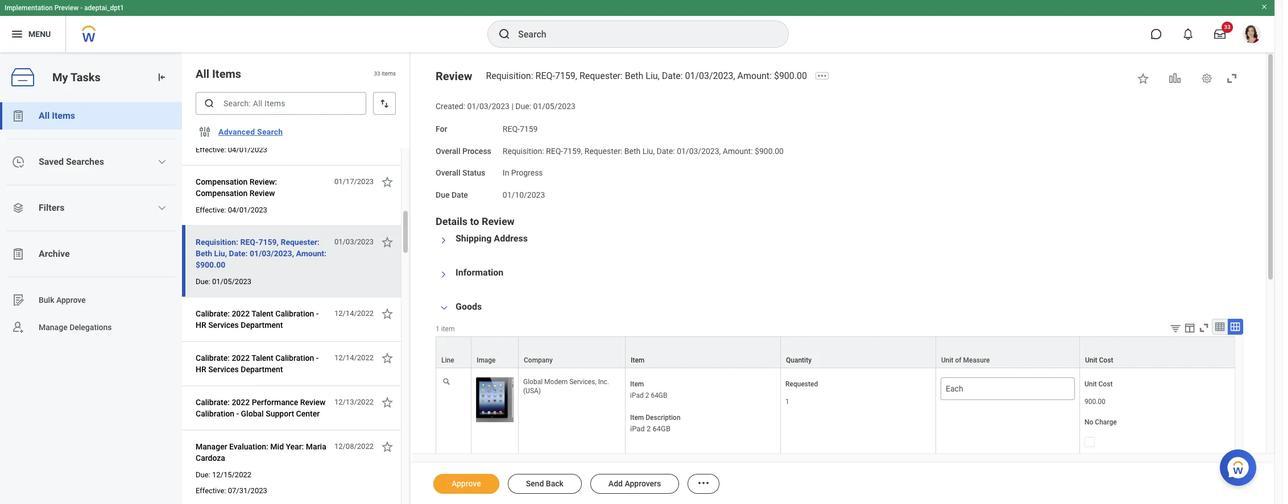 Task type: vqa. For each thing, say whether or not it's contained in the screenshot.
01/03/2023
yes



Task type: locate. For each thing, give the bounding box(es) containing it.
due date
[[436, 191, 468, 200]]

effective: 04/01/2023 down advanced
[[196, 146, 267, 154]]

notifications large image
[[1183, 28, 1194, 40]]

2 clipboard image from the top
[[11, 247, 25, 261]]

inbox large image
[[1215, 28, 1226, 40]]

cost inside popup button
[[1099, 357, 1114, 365]]

1 vertical spatial clipboard image
[[11, 247, 25, 261]]

liu, for review
[[646, 71, 660, 81]]

req-
[[536, 71, 555, 81], [503, 124, 520, 134], [546, 146, 563, 156], [240, 238, 259, 247]]

0 vertical spatial calibrate:
[[196, 309, 230, 319]]

global
[[523, 378, 543, 386], [241, 410, 264, 419]]

quantity
[[786, 357, 812, 365]]

approve
[[56, 296, 86, 305], [452, 480, 481, 489]]

ipad up item description ipad 2 64gb
[[630, 392, 644, 400]]

0 vertical spatial 33
[[1224, 24, 1231, 30]]

1 vertical spatial 2
[[647, 425, 651, 433]]

calibrate: 2022 talent calibration - hr services department up performance
[[196, 354, 319, 374]]

0 vertical spatial requisition: req-7159, requester: beth liu, date: 01/03/2023, amount: $900.00
[[486, 71, 807, 81]]

0 vertical spatial department
[[241, 321, 283, 330]]

1 hr from the top
[[196, 321, 206, 330]]

0 vertical spatial due:
[[516, 102, 531, 111]]

process
[[462, 146, 491, 156]]

review down review:
[[250, 189, 275, 198]]

amount: for review
[[738, 71, 772, 81]]

search image inside item list element
[[204, 98, 215, 109]]

requisition: up due: 01/05/2023 on the bottom of the page
[[196, 238, 238, 247]]

add
[[609, 480, 623, 489]]

toolbar
[[1161, 319, 1244, 337]]

services
[[208, 321, 239, 330], [208, 365, 239, 374]]

1 vertical spatial items
[[52, 110, 75, 121]]

amount: for overall process
[[723, 146, 753, 156]]

1 vertical spatial ipad
[[630, 425, 645, 433]]

1 vertical spatial beth
[[625, 146, 641, 156]]

date: inside requisition: req-7159, requester: beth liu, date: 01/03/2023, amount: $900.00
[[229, 249, 248, 258]]

due
[[436, 191, 450, 200]]

requisition: up '|'
[[486, 71, 533, 81]]

1 vertical spatial calibrate: 2022 talent calibration - hr services department
[[196, 354, 319, 374]]

measure
[[963, 357, 990, 365]]

0 vertical spatial items
[[212, 67, 241, 81]]

1 vertical spatial 64gb
[[653, 425, 671, 433]]

2 vertical spatial beth
[[196, 249, 212, 258]]

1 horizontal spatial all
[[196, 67, 209, 81]]

line column header
[[436, 337, 472, 369]]

2 vertical spatial date:
[[229, 249, 248, 258]]

star image
[[381, 175, 394, 189], [381, 236, 394, 249], [381, 440, 394, 454]]

7159,
[[555, 71, 577, 81], [563, 146, 583, 156], [259, 238, 279, 247]]

1 vertical spatial hr
[[196, 365, 206, 374]]

1 vertical spatial services
[[208, 365, 239, 374]]

items
[[212, 67, 241, 81], [52, 110, 75, 121]]

1 horizontal spatial 1
[[786, 398, 789, 406]]

calibrate: inside calibrate: 2022 performance review calibration - global support center
[[196, 398, 230, 407]]

image
[[477, 357, 496, 365]]

01/05/2023 inside item list element
[[212, 278, 251, 286]]

1 horizontal spatial global
[[523, 378, 543, 386]]

overall status element
[[503, 162, 543, 179]]

requisition: req-7159, requester: beth liu, date: 01/03/2023, amount: $900.00 button
[[196, 236, 328, 272]]

cost
[[1099, 357, 1114, 365], [1099, 380, 1113, 388]]

2 vertical spatial requisition: req-7159, requester: beth liu, date: 01/03/2023, amount: $900.00
[[196, 238, 327, 270]]

review up shipping address
[[482, 215, 515, 227]]

3 star image from the top
[[381, 440, 394, 454]]

0 vertical spatial 01/03/2023,
[[685, 71, 735, 81]]

clipboard image left archive on the left
[[11, 247, 25, 261]]

compensation
[[196, 177, 248, 187], [196, 189, 248, 198]]

unit cost
[[1085, 357, 1114, 365], [1085, 380, 1113, 388]]

1 vertical spatial overall
[[436, 169, 461, 178]]

item
[[441, 325, 455, 333]]

goods button
[[456, 301, 482, 312]]

requisition: req-7159, requester: beth liu, date: 01/03/2023, amount: $900.00 element for overall process
[[503, 144, 784, 156]]

overall status
[[436, 169, 485, 178]]

1 services from the top
[[208, 321, 239, 330]]

row
[[436, 337, 1283, 369]]

sort image
[[379, 98, 390, 109]]

0 vertical spatial beth
[[625, 71, 644, 81]]

1 vertical spatial liu,
[[643, 146, 655, 156]]

0 vertical spatial 2022
[[232, 309, 250, 319]]

2022
[[232, 309, 250, 319], [232, 354, 250, 363], [232, 398, 250, 407]]

1 calibrate: from the top
[[196, 309, 230, 319]]

1 vertical spatial compensation
[[196, 189, 248, 198]]

chevron down image inside filters dropdown button
[[158, 204, 167, 213]]

0 horizontal spatial 01/05/2023
[[212, 278, 251, 286]]

0 vertical spatial requisition: req-7159, requester: beth liu, date: 01/03/2023, amount: $900.00 element
[[486, 71, 814, 81]]

0 horizontal spatial 01/03/2023
[[334, 238, 374, 246]]

2 down description
[[647, 425, 651, 433]]

services up calibrate: 2022 performance review calibration - global support center
[[208, 365, 239, 374]]

0 horizontal spatial approve
[[56, 296, 86, 305]]

liu, for overall process
[[643, 146, 655, 156]]

0 vertical spatial all items
[[196, 67, 241, 81]]

all items inside item list element
[[196, 67, 241, 81]]

1 vertical spatial 2022
[[232, 354, 250, 363]]

item inside popup button
[[631, 357, 645, 365]]

shipping address
[[456, 233, 528, 244]]

1 vertical spatial calibrate: 2022 talent calibration - hr services department button
[[196, 352, 328, 377]]

clipboard image for all items
[[11, 109, 25, 123]]

0 vertical spatial search image
[[498, 27, 511, 41]]

1 vertical spatial 01/03/2023
[[334, 238, 374, 246]]

menu button
[[0, 16, 66, 52]]

unit inside column header
[[942, 357, 954, 365]]

0 vertical spatial compensation
[[196, 177, 248, 187]]

list
[[0, 102, 182, 341]]

unit inside the ipad 2 64gb row
[[1085, 380, 1097, 388]]

33 left profile logan mcneil icon
[[1224, 24, 1231, 30]]

0 vertical spatial requester:
[[580, 71, 623, 81]]

$900.00 inside button
[[196, 261, 225, 270]]

ipad down "ipad 2 64gb"
[[630, 425, 645, 433]]

effective: 07/31/2023
[[196, 487, 267, 496]]

send back
[[526, 480, 564, 489]]

1 vertical spatial all items
[[39, 110, 75, 121]]

effective: 04/01/2023 down compensation review: compensation review
[[196, 206, 267, 214]]

1 horizontal spatial items
[[212, 67, 241, 81]]

unit of measure
[[942, 357, 990, 365]]

1 vertical spatial all
[[39, 110, 50, 121]]

company column header
[[519, 337, 626, 369]]

1 down requested
[[786, 398, 789, 406]]

search image inside menu banner
[[498, 27, 511, 41]]

calibrate: 2022 talent calibration - hr services department button up performance
[[196, 352, 328, 377]]

2 12/14/2022 from the top
[[334, 354, 374, 362]]

2 calibrate: from the top
[[196, 354, 230, 363]]

1 vertical spatial requisition: req-7159, requester: beth liu, date: 01/03/2023, amount: $900.00 element
[[503, 144, 784, 156]]

beth
[[625, 71, 644, 81], [625, 146, 641, 156], [196, 249, 212, 258]]

all items inside all items button
[[39, 110, 75, 121]]

2 vertical spatial requisition:
[[196, 238, 238, 247]]

0 vertical spatial hr
[[196, 321, 206, 330]]

0 vertical spatial calibration
[[275, 309, 314, 319]]

01/03/2023
[[467, 102, 510, 111], [334, 238, 374, 246]]

1 horizontal spatial all items
[[196, 67, 241, 81]]

0 horizontal spatial items
[[52, 110, 75, 121]]

1 vertical spatial requester:
[[585, 146, 623, 156]]

1 overall from the top
[[436, 146, 461, 156]]

0 vertical spatial overall
[[436, 146, 461, 156]]

global up (usa)
[[523, 378, 543, 386]]

1 vertical spatial 7159,
[[563, 146, 583, 156]]

date: for overall process
[[657, 146, 675, 156]]

01/03/2023 inside item list element
[[334, 238, 374, 246]]

requisition: req-7159, requester: beth liu, date: 01/03/2023, amount: $900.00 for review
[[486, 71, 807, 81]]

2 vertical spatial 7159,
[[259, 238, 279, 247]]

advanced search button
[[214, 121, 287, 143]]

no charge
[[1085, 419, 1117, 427]]

33 for 33
[[1224, 24, 1231, 30]]

liu, inside button
[[214, 249, 227, 258]]

no
[[1085, 419, 1094, 427]]

item list element
[[182, 52, 411, 505]]

requested element
[[786, 391, 928, 407]]

global inside calibrate: 2022 performance review calibration - global support center
[[241, 410, 264, 419]]

1 vertical spatial 12/14/2022
[[334, 354, 374, 362]]

04/01/2023 down compensation review: compensation review
[[228, 206, 267, 214]]

0 vertical spatial liu,
[[646, 71, 660, 81]]

image column header
[[472, 337, 519, 369]]

2 overall from the top
[[436, 169, 461, 178]]

2 vertical spatial calibrate:
[[196, 398, 230, 407]]

04/01/2023
[[228, 146, 267, 154], [228, 206, 267, 214]]

ipad inside item description ipad 2 64gb
[[630, 425, 645, 433]]

requester: for overall process
[[585, 146, 623, 156]]

all right 'transformation import' icon
[[196, 67, 209, 81]]

1 vertical spatial cost
[[1099, 380, 1113, 388]]

clock check image
[[11, 155, 25, 169]]

due: for requisition: req-7159, requester: beth liu, date: 01/03/2023, amount: $900.00
[[196, 278, 210, 286]]

all items
[[196, 67, 241, 81], [39, 110, 75, 121]]

0 vertical spatial date:
[[662, 71, 683, 81]]

2 vertical spatial requester:
[[281, 238, 320, 247]]

7159, for overall process
[[563, 146, 583, 156]]

- inside menu banner
[[80, 4, 83, 12]]

0 vertical spatial requisition:
[[486, 71, 533, 81]]

33 inside button
[[1224, 24, 1231, 30]]

calibration
[[275, 309, 314, 319], [275, 354, 314, 363], [196, 410, 234, 419]]

effective: 04/01/2023
[[196, 146, 267, 154], [196, 206, 267, 214]]

3 calibrate: from the top
[[196, 398, 230, 407]]

0 horizontal spatial 33
[[374, 71, 380, 77]]

bulk approve
[[39, 296, 86, 305]]

2 calibrate: 2022 talent calibration - hr services department button from the top
[[196, 352, 328, 377]]

1 left 'item'
[[436, 325, 440, 333]]

1 vertical spatial 01/03/2023,
[[677, 146, 721, 156]]

cost inside the ipad 2 64gb row
[[1099, 380, 1113, 388]]

requisition: for overall process
[[503, 146, 544, 156]]

01/05/2023 up 7159
[[533, 102, 576, 111]]

archive button
[[0, 241, 182, 268]]

review up center
[[300, 398, 326, 407]]

1 star image from the top
[[381, 175, 394, 189]]

2 vertical spatial $900.00
[[196, 261, 225, 270]]

global inside global modern services, inc. (usa)
[[523, 378, 543, 386]]

04/01/2023 down advanced search button
[[228, 146, 267, 154]]

clipboard image inside all items button
[[11, 109, 25, 123]]

requester: for review
[[580, 71, 623, 81]]

requisition: req-7159, requester: beth liu, date: 01/03/2023, amount: $900.00 inside button
[[196, 238, 327, 270]]

goods group
[[436, 301, 1283, 493]]

hr
[[196, 321, 206, 330], [196, 365, 206, 374]]

2 up description
[[646, 392, 649, 400]]

back
[[546, 480, 564, 489]]

33 inside item list element
[[374, 71, 380, 77]]

0 vertical spatial star image
[[381, 175, 394, 189]]

amount:
[[738, 71, 772, 81], [723, 146, 753, 156], [296, 249, 327, 258]]

due: 12/15/2022
[[196, 471, 251, 480]]

2
[[646, 392, 649, 400], [647, 425, 651, 433]]

my
[[52, 70, 68, 84]]

1 vertical spatial unit cost
[[1085, 380, 1113, 388]]

overall up due date
[[436, 169, 461, 178]]

2 2022 from the top
[[232, 354, 250, 363]]

global down performance
[[241, 410, 264, 419]]

2022 up calibrate: 2022 performance review calibration - global support center
[[232, 354, 250, 363]]

2 vertical spatial 2022
[[232, 398, 250, 407]]

clipboard image
[[11, 109, 25, 123], [11, 247, 25, 261]]

0 vertical spatial all
[[196, 67, 209, 81]]

01/05/2023 down requisition: req-7159, requester: beth liu, date: 01/03/2023, amount: $900.00 button
[[212, 278, 251, 286]]

services down due: 01/05/2023 on the bottom of the page
[[208, 321, 239, 330]]

user plus image
[[11, 321, 25, 335]]

0 vertical spatial effective:
[[196, 146, 226, 154]]

Search: All Items text field
[[196, 92, 366, 115]]

1 vertical spatial talent
[[252, 354, 274, 363]]

0 horizontal spatial all
[[39, 110, 50, 121]]

1 vertical spatial search image
[[204, 98, 215, 109]]

overall for overall process
[[436, 146, 461, 156]]

33 left items
[[374, 71, 380, 77]]

all up the saved
[[39, 110, 50, 121]]

64gb down description
[[653, 425, 671, 433]]

1 vertical spatial global
[[241, 410, 264, 419]]

01/03/2023, inside requisition: req-7159, requester: beth liu, date: 01/03/2023, amount: $900.00
[[250, 249, 294, 258]]

1 horizontal spatial search image
[[498, 27, 511, 41]]

1 vertical spatial 01/05/2023
[[212, 278, 251, 286]]

1 inside requested "element"
[[786, 398, 789, 406]]

filters
[[39, 203, 64, 213]]

items inside button
[[52, 110, 75, 121]]

rename image
[[11, 294, 25, 307]]

12/13/2022
[[334, 398, 374, 407]]

manage delegations
[[39, 323, 112, 332]]

amount: inside button
[[296, 249, 327, 258]]

0 vertical spatial talent
[[252, 309, 274, 319]]

0 vertical spatial 12/14/2022
[[334, 309, 374, 318]]

2 ipad from the top
[[630, 425, 645, 433]]

1 vertical spatial 33
[[374, 71, 380, 77]]

33 items
[[374, 71, 396, 77]]

0 horizontal spatial all items
[[39, 110, 75, 121]]

0 vertical spatial calibrate: 2022 talent calibration - hr services department button
[[196, 307, 328, 332]]

calibrate: 2022 talent calibration - hr services department down due: 01/05/2023 on the bottom of the page
[[196, 309, 319, 330]]

1 talent from the top
[[252, 309, 274, 319]]

0 horizontal spatial search image
[[204, 98, 215, 109]]

calibrate: 2022 talent calibration - hr services department button
[[196, 307, 328, 332], [196, 352, 328, 377]]

2 vertical spatial due:
[[196, 471, 210, 480]]

2 star image from the top
[[381, 236, 394, 249]]

1 vertical spatial calibration
[[275, 354, 314, 363]]

1
[[436, 325, 440, 333], [786, 398, 789, 406]]

all
[[196, 67, 209, 81], [39, 110, 50, 121]]

64gb up description
[[651, 392, 668, 400]]

2 vertical spatial calibration
[[196, 410, 234, 419]]

item button
[[626, 337, 781, 368]]

item description ipad 2 64gb
[[630, 414, 681, 433]]

1 vertical spatial 04/01/2023
[[228, 206, 267, 214]]

2022 down due: 01/05/2023 on the bottom of the page
[[232, 309, 250, 319]]

add approvers
[[609, 480, 661, 489]]

clipboard image up clock check icon
[[11, 109, 25, 123]]

due: for manager evaluation: mid year: maria cardoza
[[196, 471, 210, 480]]

justify image
[[10, 27, 24, 41]]

1 vertical spatial amount:
[[723, 146, 753, 156]]

1 vertical spatial 1
[[786, 398, 789, 406]]

1 vertical spatial due:
[[196, 278, 210, 286]]

related actions image
[[697, 477, 711, 490]]

search image
[[498, 27, 511, 41], [204, 98, 215, 109]]

department
[[241, 321, 283, 330], [241, 365, 283, 374]]

beth for review
[[625, 71, 644, 81]]

calibrate: 2022 talent calibration - hr services department button down due: 01/05/2023 on the bottom of the page
[[196, 307, 328, 332]]

2 vertical spatial amount:
[[296, 249, 327, 258]]

2022 left performance
[[232, 398, 250, 407]]

effective: down compensation review: compensation review
[[196, 206, 226, 214]]

all inside button
[[39, 110, 50, 121]]

effective: down the due: 12/15/2022
[[196, 487, 226, 496]]

requisition: up overall status element
[[503, 146, 544, 156]]

advanced search
[[218, 127, 283, 137]]

talent
[[252, 309, 274, 319], [252, 354, 274, 363]]

company button
[[519, 337, 625, 368]]

unit cost inside the ipad 2 64gb row
[[1085, 380, 1113, 388]]

requisition: req-7159, requester: beth liu, date: 01/03/2023, amount: $900.00 element
[[486, 71, 814, 81], [503, 144, 784, 156]]

review inside calibrate: 2022 performance review calibration - global support center
[[300, 398, 326, 407]]

charge
[[1095, 419, 1117, 427]]

1 vertical spatial department
[[241, 365, 283, 374]]

0 vertical spatial cost
[[1099, 357, 1114, 365]]

requester:
[[580, 71, 623, 81], [585, 146, 623, 156], [281, 238, 320, 247]]

requisition:
[[486, 71, 533, 81], [503, 146, 544, 156], [196, 238, 238, 247]]

effective:
[[196, 146, 226, 154], [196, 206, 226, 214], [196, 487, 226, 496]]

clipboard image inside archive button
[[11, 247, 25, 261]]

1 calibrate: 2022 talent calibration - hr services department button from the top
[[196, 307, 328, 332]]

0 vertical spatial calibrate: 2022 talent calibration - hr services department
[[196, 309, 319, 330]]

implementation
[[5, 4, 53, 12]]

1 vertical spatial calibrate:
[[196, 354, 230, 363]]

ipad
[[630, 392, 644, 400], [630, 425, 645, 433]]

req-7159
[[503, 124, 538, 134]]

1 clipboard image from the top
[[11, 109, 25, 123]]

1 vertical spatial requisition: req-7159, requester: beth liu, date: 01/03/2023, amount: $900.00
[[503, 146, 784, 156]]

cardoza
[[196, 454, 225, 463]]

7159, for review
[[555, 71, 577, 81]]

star image
[[1137, 72, 1150, 85], [381, 307, 394, 321], [381, 352, 394, 365], [381, 396, 394, 410]]

ipad 2 64gb row
[[436, 369, 1283, 484]]

1 vertical spatial effective:
[[196, 206, 226, 214]]

overall down 'for'
[[436, 146, 461, 156]]

address
[[494, 233, 528, 244]]

requisition: req-7159, requester: beth liu, date: 01/03/2023, amount: $900.00 element for review
[[486, 71, 814, 81]]

0 vertical spatial 1
[[436, 325, 440, 333]]

0 vertical spatial $900.00
[[774, 71, 807, 81]]

0 vertical spatial approve
[[56, 296, 86, 305]]

3 2022 from the top
[[232, 398, 250, 407]]

2 services from the top
[[208, 365, 239, 374]]

chevron down image
[[158, 158, 167, 167], [158, 204, 167, 213], [440, 234, 448, 247], [437, 304, 451, 312]]

effective: down configure image
[[196, 146, 226, 154]]

action bar region
[[411, 463, 1275, 505]]

2 vertical spatial effective:
[[196, 487, 226, 496]]

in
[[503, 169, 509, 178]]

1 horizontal spatial 33
[[1224, 24, 1231, 30]]



Task type: describe. For each thing, give the bounding box(es) containing it.
approvers
[[625, 480, 661, 489]]

performance
[[252, 398, 298, 407]]

2 effective: from the top
[[196, 206, 226, 214]]

approve button
[[434, 474, 499, 494]]

star image for manager evaluation: mid year: maria cardoza
[[381, 440, 394, 454]]

64gb inside item description ipad 2 64gb
[[653, 425, 671, 433]]

line
[[441, 357, 454, 365]]

beth inside button
[[196, 249, 212, 258]]

unit of measure button
[[936, 337, 1080, 368]]

search
[[257, 127, 283, 137]]

compensation review: compensation review
[[196, 177, 277, 198]]

1 calibrate: 2022 talent calibration - hr services department from the top
[[196, 309, 319, 330]]

list containing all items
[[0, 102, 182, 341]]

01/10/2023
[[503, 191, 545, 200]]

review up created:
[[436, 69, 472, 83]]

saved searches
[[39, 156, 104, 167]]

send back button
[[508, 474, 582, 494]]

inc.
[[598, 378, 609, 386]]

information button
[[456, 267, 504, 278]]

manage
[[39, 323, 67, 332]]

beth for overall process
[[625, 146, 641, 156]]

calibration inside calibrate: 2022 performance review calibration - global support center
[[196, 410, 234, 419]]

2 hr from the top
[[196, 365, 206, 374]]

preview
[[54, 4, 79, 12]]

1 04/01/2023 from the top
[[228, 146, 267, 154]]

review inside compensation review: compensation review
[[250, 189, 275, 198]]

33 for 33 items
[[374, 71, 380, 77]]

12/08/2022
[[334, 443, 374, 451]]

bulk
[[39, 296, 54, 305]]

saved
[[39, 156, 64, 167]]

fullscreen image
[[1225, 72, 1239, 85]]

image button
[[472, 337, 518, 368]]

approve inside "my tasks" element
[[56, 296, 86, 305]]

all inside item list element
[[196, 67, 209, 81]]

33 button
[[1208, 22, 1233, 47]]

services,
[[570, 378, 597, 386]]

company
[[524, 357, 553, 365]]

calibrate: 2022 performance review calibration - global support center
[[196, 398, 326, 419]]

shipping
[[456, 233, 492, 244]]

adeptai_dpt1
[[84, 4, 124, 12]]

date: for review
[[662, 71, 683, 81]]

manager
[[196, 443, 227, 452]]

1 horizontal spatial 01/03/2023
[[467, 102, 510, 111]]

description
[[646, 414, 681, 422]]

add approvers button
[[590, 474, 679, 494]]

in progress
[[503, 169, 543, 178]]

2 compensation from the top
[[196, 189, 248, 198]]

overall process
[[436, 146, 491, 156]]

created: 01/03/2023 | due: 01/05/2023
[[436, 102, 576, 111]]

global modern services, inc. (usa) element
[[523, 376, 609, 395]]

bulk approve link
[[0, 287, 182, 314]]

items inside item list element
[[212, 67, 241, 81]]

900.00
[[1085, 398, 1106, 406]]

|
[[512, 102, 514, 111]]

modern
[[544, 378, 568, 386]]

requested
[[786, 380, 818, 388]]

1 horizontal spatial 01/05/2023
[[533, 102, 576, 111]]

2 inside item description ipad 2 64gb
[[647, 425, 651, 433]]

of
[[955, 357, 962, 365]]

all items button
[[0, 102, 182, 130]]

year:
[[286, 443, 304, 452]]

line button
[[436, 337, 471, 368]]

2 04/01/2023 from the top
[[228, 206, 267, 214]]

unit for unit cost popup button at the right bottom of page
[[1085, 357, 1098, 365]]

1 item
[[436, 325, 455, 333]]

1 effective: from the top
[[196, 146, 226, 154]]

chevron down image
[[440, 268, 448, 281]]

1 effective: 04/01/2023 from the top
[[196, 146, 267, 154]]

unit cost element
[[1085, 391, 1227, 407]]

support
[[266, 410, 294, 419]]

quantity button
[[781, 337, 936, 368]]

1 for 1
[[786, 398, 789, 406]]

table image
[[1215, 321, 1226, 333]]

2 effective: 04/01/2023 from the top
[[196, 206, 267, 214]]

approve inside button
[[452, 480, 481, 489]]

filters button
[[0, 195, 182, 222]]

requisition: inside button
[[196, 238, 238, 247]]

configure image
[[198, 125, 212, 139]]

star image for requisition: req-7159, requester: beth liu, date: 01/03/2023, amount: $900.00
[[381, 236, 394, 249]]

information
[[456, 267, 504, 278]]

tasks
[[71, 70, 101, 84]]

1 compensation from the top
[[196, 177, 248, 187]]

transformation import image
[[156, 72, 167, 83]]

overall for overall status
[[436, 169, 461, 178]]

expand table image
[[1230, 321, 1241, 333]]

ipad 2 64gb
[[630, 392, 668, 400]]

shipping address button
[[456, 233, 528, 244]]

1 vertical spatial item
[[630, 380, 644, 388]]

1 for 1 item
[[436, 325, 440, 333]]

7159
[[520, 124, 538, 134]]

my tasks element
[[0, 52, 182, 505]]

evaluation:
[[229, 443, 268, 452]]

2 department from the top
[[241, 365, 283, 374]]

3 effective: from the top
[[196, 487, 226, 496]]

progress
[[511, 169, 543, 178]]

profile logan mcneil image
[[1243, 25, 1261, 46]]

- inside calibrate: 2022 performance review calibration - global support center
[[236, 410, 239, 419]]

$900.00 for overall process
[[755, 146, 784, 156]]

unit cost inside popup button
[[1085, 357, 1114, 365]]

view related information image
[[1169, 72, 1182, 85]]

2022 inside calibrate: 2022 performance review calibration - global support center
[[232, 398, 250, 407]]

1 department from the top
[[241, 321, 283, 330]]

req- inside button
[[240, 238, 259, 247]]

2 talent from the top
[[252, 354, 274, 363]]

unit of measure column header
[[936, 337, 1080, 369]]

0 vertical spatial 2
[[646, 392, 649, 400]]

due date element
[[503, 184, 545, 201]]

ipad 2 64gb element
[[630, 390, 668, 400]]

manager evaluation: mid year: maria cardoza
[[196, 443, 326, 463]]

status
[[462, 169, 485, 178]]

due: 01/05/2023
[[196, 278, 251, 286]]

menu banner
[[0, 0, 1275, 52]]

7159, inside button
[[259, 238, 279, 247]]

close environment banner image
[[1261, 3, 1268, 10]]

click to view/edit grid preferences image
[[1184, 322, 1196, 334]]

global modern services, inc. (usa)
[[523, 378, 609, 395]]

perspective image
[[11, 201, 25, 215]]

1 2022 from the top
[[232, 309, 250, 319]]

delegations
[[69, 323, 112, 332]]

unit for unit of measure popup button
[[942, 357, 954, 365]]

01/03/2023, for overall process
[[677, 146, 721, 156]]

manager evaluation: mid year: maria cardoza button
[[196, 440, 328, 465]]

details to review
[[436, 215, 515, 227]]

menu
[[28, 29, 51, 38]]

maria
[[306, 443, 326, 452]]

requisition: for review
[[486, 71, 533, 81]]

to
[[470, 215, 479, 227]]

Search Workday  search field
[[518, 22, 765, 47]]

implementation preview -   adeptai_dpt1
[[5, 4, 124, 12]]

for
[[436, 124, 447, 134]]

star image for compensation review: compensation review
[[381, 175, 394, 189]]

row containing line
[[436, 337, 1283, 369]]

$900.00 for review
[[774, 71, 807, 81]]

searches
[[66, 156, 104, 167]]

center
[[296, 410, 320, 419]]

gear image
[[1202, 73, 1213, 84]]

goods
[[456, 301, 482, 312]]

calibrate: 2022 performance review calibration - global support center button
[[196, 396, 328, 421]]

unit cost button
[[1080, 337, 1235, 368]]

review:
[[250, 177, 277, 187]]

0 vertical spatial 64gb
[[651, 392, 668, 400]]

01/03/2023, for review
[[685, 71, 735, 81]]

requester: inside button
[[281, 238, 320, 247]]

select to filter grid data image
[[1170, 322, 1182, 334]]

archive
[[39, 249, 70, 259]]

1 ipad from the top
[[630, 392, 644, 400]]

07/31/2023
[[228, 487, 267, 496]]

requisition: req-7159, requester: beth liu, date: 01/03/2023, amount: $900.00 for overall process
[[503, 146, 784, 156]]

item inside item description ipad 2 64gb
[[630, 414, 644, 422]]

mid
[[270, 443, 284, 452]]

toolbar inside goods group
[[1161, 319, 1244, 337]]

req-7159 element
[[503, 122, 538, 134]]

compensation review: compensation review button
[[196, 175, 328, 200]]

1 12/14/2022 from the top
[[334, 309, 374, 318]]

2 calibrate: 2022 talent calibration - hr services department from the top
[[196, 354, 319, 374]]

send
[[526, 480, 544, 489]]

12/15/2022
[[212, 471, 251, 480]]

items
[[382, 71, 396, 77]]

details
[[436, 215, 468, 227]]

fullscreen image
[[1198, 322, 1211, 334]]

clipboard image for archive
[[11, 247, 25, 261]]

created:
[[436, 102, 465, 111]]



